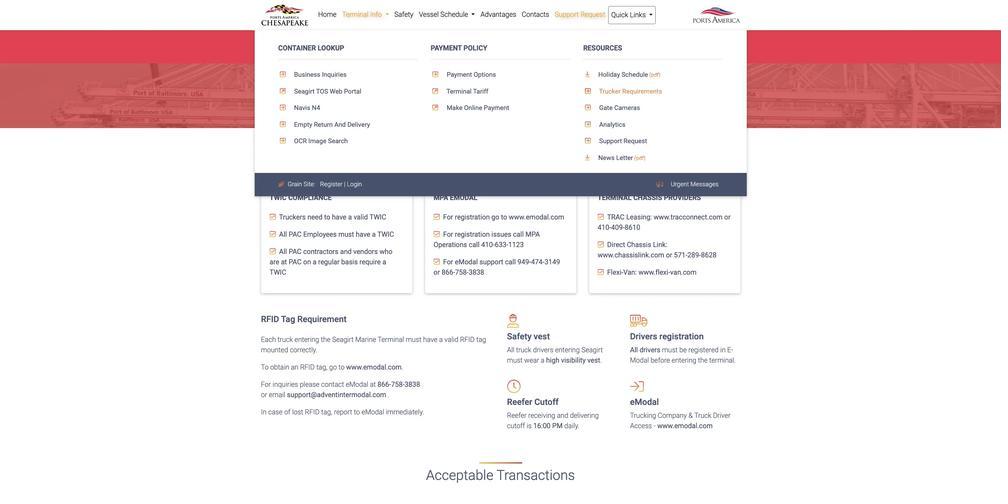 Task type: vqa. For each thing, say whether or not it's contained in the screenshot.
BOL
no



Task type: describe. For each thing, give the bounding box(es) containing it.
make online payment
[[445, 104, 509, 112]]

daily.
[[564, 422, 580, 430]]

terminal tariff link
[[431, 83, 570, 100]]

all for all drivers
[[630, 346, 638, 354]]

for registration go to www.emodal.com
[[443, 213, 564, 222]]

or inside direct chassis link: www.chassislink.com or 571-289-8628
[[666, 251, 672, 260]]

1123
[[508, 241, 524, 249]]

chassis for link:
[[627, 241, 651, 249]]

seagirt inside all truck drivers entering seagirt must wear a
[[581, 346, 603, 354]]

1 vertical spatial have
[[356, 231, 370, 239]]

to up contact
[[339, 364, 345, 372]]

1 vertical spatial go
[[329, 364, 337, 372]]

schedule for holiday
[[622, 71, 648, 79]]

trucking company & truck driver access -
[[630, 412, 731, 430]]

for for for registration issues call mpa operations call
[[443, 231, 453, 239]]

empty return and delivery link
[[278, 116, 418, 133]]

navis n4
[[293, 104, 320, 112]]

must inside each truck entering the seagirt marine terminal must have a valid rfid tag mounted correctly.
[[406, 336, 421, 344]]

container
[[278, 44, 316, 52]]

operations
[[434, 241, 467, 249]]

marine inside each truck entering the seagirt marine terminal must have a valid rfid tag mounted correctly.
[[355, 336, 376, 344]]

terminal for terminal chassis providers
[[598, 194, 632, 202]]

949-
[[517, 258, 531, 266]]

vessel schedule link
[[416, 6, 478, 23]]

login
[[347, 181, 362, 188]]

check square image for for registration issues call mpa operations call
[[434, 231, 440, 238]]

contacts link
[[519, 6, 552, 23]]

payment for payment options
[[447, 71, 472, 79]]

pm,
[[323, 48, 335, 56]]

on inside "all pac contractors and vendors who are at pac on a regular basis require a twic"
[[303, 258, 311, 266]]

grain
[[288, 181, 302, 188]]

policy
[[463, 44, 487, 52]]

leasing:
[[626, 213, 652, 222]]

terminal inside each truck entering the seagirt marine terminal must have a valid rfid tag mounted correctly.
[[378, 336, 404, 344]]

terminal inside the seagirt marine terminal gates will be open on october 9th, columbus day. the main gate and new vail gate will process trucks from 6:00 am – 3:30 pm, reefers included.
[[331, 38, 354, 46]]

seagirt tos web portal link
[[278, 83, 418, 100]]

0 vertical spatial go
[[491, 213, 499, 222]]

in
[[720, 346, 726, 354]]

october
[[419, 38, 442, 46]]

vessel
[[419, 10, 439, 19]]

. inside for inquiries please contact emodal at 866-758-3838 or email support@adventintermodal.com .
[[388, 391, 389, 399]]

tag
[[476, 336, 486, 344]]

3149
[[545, 258, 560, 266]]

1 horizontal spatial .
[[402, 364, 403, 372]]

410-409-8610 link
[[598, 224, 640, 232]]

truck for all
[[516, 346, 531, 354]]

of
[[284, 408, 290, 417]]

emodal inside for emodal support call 949-474-3149 or 866-758-3838
[[455, 258, 478, 266]]

the inside each truck entering the seagirt marine terminal must have a valid rfid tag mounted correctly.
[[321, 336, 330, 344]]

register link
[[320, 181, 343, 188]]

0 horizontal spatial valid
[[354, 213, 368, 222]]

who
[[380, 248, 392, 256]]

and
[[334, 121, 346, 129]]

have inside each truck entering the seagirt marine terminal must have a valid rfid tag mounted correctly.
[[423, 336, 437, 344]]

payment for payment policy
[[431, 44, 462, 52]]

inquiries
[[273, 381, 298, 389]]

2 vertical spatial payment
[[484, 104, 509, 112]]

each truck entering the seagirt marine terminal must have a valid rfid tag mounted correctly.
[[261, 336, 486, 354]]

a inside each truck entering the seagirt marine terminal must have a valid rfid tag mounted correctly.
[[439, 336, 443, 344]]

included.
[[358, 48, 384, 56]]

obtain
[[270, 364, 289, 372]]

high visibility vest .
[[546, 357, 602, 365]]

wear
[[524, 357, 539, 365]]

3838 inside for emodal support call 949-474-3149 or 866-758-3838
[[469, 269, 484, 277]]

for inquiries please contact emodal at 866-758-3838 or email support@adventintermodal.com .
[[261, 381, 420, 399]]

news
[[598, 154, 615, 162]]

holiday
[[598, 71, 620, 79]]

www.flexi-
[[638, 269, 670, 277]]

571-289-8628 link
[[674, 251, 717, 260]]

payment options
[[445, 71, 496, 79]]

twic inside "all pac contractors and vendors who are at pac on a regular basis require a twic"
[[270, 269, 286, 277]]

twic compliance
[[270, 194, 332, 202]]

0 vertical spatial support request link
[[552, 6, 608, 23]]

0 vertical spatial www.emodal.com
[[509, 213, 564, 222]]

2 horizontal spatial .
[[600, 357, 602, 365]]

www.tracconnect.com link
[[654, 213, 723, 222]]

terminal info
[[342, 10, 384, 19]]

entering inside must be registered in e- modal before entering the terminal.
[[672, 357, 696, 365]]

www.chassislink.com
[[598, 251, 664, 260]]

schedule for vessel
[[440, 10, 468, 19]]

to right need
[[324, 213, 330, 222]]

online
[[464, 104, 482, 112]]

1 vertical spatial trucker
[[289, 145, 312, 153]]

3838 inside for inquiries please contact emodal at 866-758-3838 or email support@adventintermodal.com .
[[405, 381, 420, 389]]

www.emodal.com link for each truck entering the seagirt marine terminal must have a valid rfid tag mounted correctly.
[[346, 364, 402, 372]]

trucker requirements link
[[583, 83, 723, 100]]

require
[[359, 258, 381, 266]]

(pdf) for schedule
[[649, 72, 661, 78]]

check square image for direct chassis link:
[[598, 241, 604, 248]]

0 vertical spatial request
[[580, 10, 605, 19]]

support@adventintermodal.com link
[[287, 391, 388, 399]]

please
[[300, 381, 319, 389]]

tos
[[316, 87, 328, 95]]

410-633-1123 link
[[481, 241, 524, 249]]

0 vertical spatial support request
[[555, 10, 605, 19]]

main
[[516, 38, 530, 46]]

trucker requirements inside quick links element
[[598, 87, 662, 95]]

1 vertical spatial tag,
[[321, 408, 332, 417]]

quick links element
[[254, 30, 747, 196]]

requirements inside quick links element
[[622, 87, 662, 95]]

all pac contractors and vendors who are at pac on a regular basis require a twic
[[270, 248, 392, 277]]

regular
[[318, 258, 340, 266]]

check square image for flexi-van:
[[598, 269, 604, 276]]

trucks
[[635, 38, 652, 46]]

1 vertical spatial vest
[[587, 357, 600, 365]]

a down who
[[382, 258, 386, 266]]

make online payment link
[[431, 100, 570, 116]]

for emodal support call 949-474-3149 or 866-758-3838
[[434, 258, 560, 277]]

or inside for inquiries please contact emodal at 866-758-3838 or email support@adventintermodal.com .
[[261, 391, 267, 399]]

check square image for all pac employees must have a twic
[[270, 231, 276, 238]]

terminal for terminal info
[[342, 10, 368, 19]]

0 vertical spatial tag,
[[316, 364, 327, 372]]

home
[[318, 10, 337, 19]]

pac for contractors
[[289, 248, 301, 256]]

a inside all truck drivers entering seagirt must wear a
[[541, 357, 544, 365]]

all pac employees must have a twic
[[279, 231, 394, 239]]

cutoff
[[507, 422, 525, 430]]

support
[[480, 258, 503, 266]]

van.com
[[670, 269, 696, 277]]

columbus
[[457, 38, 487, 46]]

support request inside quick links element
[[598, 137, 647, 145]]

case
[[268, 408, 283, 417]]

trac
[[607, 213, 624, 222]]

process
[[610, 38, 633, 46]]

0 horizontal spatial 410-
[[481, 241, 495, 249]]

and inside "all pac contractors and vendors who are at pac on a regular basis require a twic"
[[340, 248, 352, 256]]

all for all truck drivers entering seagirt must wear a
[[507, 346, 514, 354]]

0 horizontal spatial www.emodal.com
[[346, 364, 402, 372]]

trucker inside quick links element
[[599, 87, 621, 95]]

quick
[[611, 11, 628, 19]]

arrow to bottom image for holiday schedule
[[583, 71, 597, 78]]

check square image for trac leasing:
[[598, 214, 604, 221]]

must be registered in e- modal before entering the terminal.
[[630, 346, 736, 365]]

cameras
[[614, 104, 640, 112]]

check square image for for emodal support call
[[434, 259, 440, 266]]

758- inside for emodal support call 949-474-3149 or 866-758-3838
[[455, 269, 469, 277]]

2 the from the left
[[504, 38, 514, 46]]

be inside must be registered in e- modal before entering the terminal.
[[679, 346, 687, 354]]

contractors
[[303, 248, 338, 256]]

rfid tag requirement
[[261, 314, 347, 325]]

need
[[307, 213, 322, 222]]

at inside for inquiries please contact emodal at 866-758-3838 or email support@adventintermodal.com .
[[370, 381, 376, 389]]

entering inside all truck drivers entering seagirt must wear a
[[555, 346, 580, 354]]

for for for inquiries please contact emodal at 866-758-3838 or email support@adventintermodal.com .
[[261, 381, 271, 389]]

2 horizontal spatial www.emodal.com
[[657, 422, 713, 430]]

image
[[308, 137, 326, 145]]

marine inside the seagirt marine terminal gates will be open on october 9th, columbus day. the main gate and new vail gate will process trucks from 6:00 am – 3:30 pm, reefers included.
[[309, 38, 329, 46]]

mpa inside 'for registration issues call mpa operations call'
[[525, 231, 540, 239]]

info
[[370, 10, 382, 19]]

empty return and delivery
[[293, 121, 370, 129]]

1 will from the left
[[374, 38, 382, 46]]

a down "contractors"
[[313, 258, 316, 266]]

be inside the seagirt marine terminal gates will be open on october 9th, columbus day. the main gate and new vail gate will process trucks from 6:00 am – 3:30 pm, reefers included.
[[384, 38, 391, 46]]

reefer for reefer cutoff
[[507, 397, 532, 408]]

(pdf) for letter
[[634, 155, 645, 161]]

correctly.
[[290, 346, 317, 354]]

check square image for for registration go to
[[434, 214, 440, 221]]

all for all pac employees must have a twic
[[279, 231, 287, 239]]

1 vertical spatial call
[[469, 241, 480, 249]]

home link
[[315, 6, 339, 23]]

search
[[328, 137, 348, 145]]

arrow to bottom image for news letter
[[583, 154, 597, 161]]

2 gate from the left
[[585, 38, 598, 46]]

a up vendors
[[372, 231, 376, 239]]

new
[[559, 38, 572, 46]]

support@adventintermodal.com
[[287, 391, 386, 399]]

–
[[303, 48, 306, 56]]

758- inside for inquiries please contact emodal at 866-758-3838 or email support@adventintermodal.com .
[[391, 381, 405, 389]]

to obtain an rfid tag, go to www.emodal.com .
[[261, 364, 403, 372]]

delivering
[[570, 412, 599, 420]]



Task type: locate. For each thing, give the bounding box(es) containing it.
trac leasing: www.tracconnect.com or 410-409-8610
[[598, 213, 731, 232]]

for inside 'for registration issues call mpa operations call'
[[443, 231, 453, 239]]

receiving
[[528, 412, 555, 420]]

758-
[[455, 269, 469, 277], [391, 381, 405, 389]]

on right open
[[410, 38, 417, 46]]

support up new
[[555, 10, 579, 19]]

gates
[[356, 38, 372, 46]]

0 vertical spatial vest
[[534, 332, 550, 342]]

request up letter at right
[[624, 137, 647, 145]]

pm
[[552, 422, 563, 430]]

registration for drivers registration
[[659, 332, 704, 342]]

1 horizontal spatial 3838
[[469, 269, 484, 277]]

registration inside 'for registration issues call mpa operations call'
[[455, 231, 490, 239]]

registration for for registration issues call mpa operations call
[[455, 231, 490, 239]]

entering up "visibility"
[[555, 346, 580, 354]]

check square image
[[434, 214, 440, 221], [270, 231, 276, 238], [270, 248, 276, 255], [434, 259, 440, 266], [598, 269, 604, 276]]

report
[[334, 408, 352, 417]]

0 horizontal spatial the
[[321, 336, 330, 344]]

866-
[[442, 269, 455, 277], [378, 381, 391, 389]]

0 vertical spatial valid
[[354, 213, 368, 222]]

866- up immediately.
[[378, 381, 391, 389]]

truck
[[278, 336, 293, 344], [516, 346, 531, 354]]

2 pac from the top
[[289, 248, 301, 256]]

0 vertical spatial entering
[[295, 336, 319, 344]]

1 drivers from the left
[[533, 346, 553, 354]]

call for support
[[505, 258, 516, 266]]

0 vertical spatial the
[[321, 336, 330, 344]]

2 drivers from the left
[[640, 346, 660, 354]]

or down operations
[[434, 269, 440, 277]]

link:
[[653, 241, 667, 249]]

2 vertical spatial call
[[505, 258, 516, 266]]

am
[[291, 48, 301, 56]]

1 vertical spatial support
[[599, 137, 622, 145]]

0 horizontal spatial the
[[275, 38, 285, 46]]

registration up operations
[[455, 231, 490, 239]]

0 horizontal spatial at
[[281, 258, 287, 266]]

. up immediately.
[[388, 391, 389, 399]]

1 arrow to bottom image from the top
[[583, 71, 597, 78]]

2 will from the left
[[600, 38, 608, 46]]

basis
[[341, 258, 358, 266]]

1 vertical spatial trucker requirements
[[289, 145, 356, 153]]

portal
[[344, 87, 361, 95]]

trucker down empty
[[289, 145, 312, 153]]

check square image
[[270, 214, 276, 221], [598, 214, 604, 221], [434, 231, 440, 238], [598, 241, 604, 248]]

at right are
[[281, 258, 287, 266]]

call left 949-
[[505, 258, 516, 266]]

reefer inside reefer receiving and delivering cutoff is
[[507, 412, 527, 420]]

for for for emodal support call 949-474-3149 or 866-758-3838
[[443, 258, 453, 266]]

for up operations
[[443, 231, 453, 239]]

company
[[658, 412, 687, 420]]

reefer for reefer receiving and delivering cutoff is
[[507, 412, 527, 420]]

410- down issues
[[481, 241, 495, 249]]

0 vertical spatial www.emodal.com link
[[509, 213, 564, 222]]

0 vertical spatial truck
[[278, 336, 293, 344]]

open
[[393, 38, 408, 46]]

or left 'email'
[[261, 391, 267, 399]]

1 pac from the top
[[289, 231, 301, 239]]

request inside quick links element
[[624, 137, 647, 145]]

1 vertical spatial valid
[[444, 336, 458, 344]]

support request up news letter (pdf)
[[598, 137, 647, 145]]

1 horizontal spatial valid
[[444, 336, 458, 344]]

pac right are
[[289, 258, 302, 266]]

2 vertical spatial pac
[[289, 258, 302, 266]]

1 vertical spatial be
[[679, 346, 687, 354]]

arrow to bottom image
[[583, 71, 597, 78], [583, 154, 597, 161]]

registration up must be registered in e- modal before entering the terminal.
[[659, 332, 704, 342]]

gate
[[532, 38, 544, 46], [585, 38, 598, 46]]

1 vertical spatial truck
[[516, 346, 531, 354]]

links
[[630, 11, 646, 19]]

0 vertical spatial (pdf)
[[649, 72, 661, 78]]

check square image left the trac
[[598, 214, 604, 221]]

analytics
[[598, 121, 626, 129]]

seagirt down requirement
[[332, 336, 354, 344]]

support down the analytics
[[599, 137, 622, 145]]

3838 up immediately.
[[405, 381, 420, 389]]

www.chassislink.com link
[[598, 251, 664, 260]]

1 vertical spatial marine
[[355, 336, 376, 344]]

on down "contractors"
[[303, 258, 311, 266]]

0 horizontal spatial have
[[332, 213, 346, 222]]

valid left tag
[[444, 336, 458, 344]]

all inside "all pac contractors and vendors who are at pac on a regular basis require a twic"
[[279, 248, 287, 256]]

1 vertical spatial entering
[[555, 346, 580, 354]]

1 horizontal spatial mpa
[[525, 231, 540, 239]]

www.emodal.com down each truck entering the seagirt marine terminal must have a valid rfid tag mounted correctly.
[[346, 364, 402, 372]]

drivers up high
[[533, 346, 553, 354]]

and up basis
[[340, 248, 352, 256]]

urgent messages
[[671, 181, 719, 188]]

2 vertical spatial have
[[423, 336, 437, 344]]

1 gate from the left
[[532, 38, 544, 46]]

2 vertical spatial www.emodal.com
[[657, 422, 713, 430]]

(pdf) inside news letter (pdf)
[[634, 155, 645, 161]]

go up issues
[[491, 213, 499, 222]]

pac for employees
[[289, 231, 301, 239]]

go up contact
[[329, 364, 337, 372]]

0 vertical spatial and
[[546, 38, 557, 46]]

mpa emodal
[[434, 194, 477, 202]]

1 horizontal spatial 866-
[[442, 269, 455, 277]]

terminal
[[342, 10, 368, 19], [331, 38, 354, 46], [446, 87, 472, 95], [598, 194, 632, 202], [378, 336, 404, 344]]

truck inside all truck drivers entering seagirt must wear a
[[516, 346, 531, 354]]

seagirt up am
[[287, 38, 308, 46]]

0 vertical spatial on
[[410, 38, 417, 46]]

check square image left "direct"
[[598, 241, 604, 248]]

for inside for emodal support call 949-474-3149 or 866-758-3838
[[443, 258, 453, 266]]

www.emodal.com link up 1123
[[509, 213, 564, 222]]

trucker down holiday
[[599, 87, 621, 95]]

chassis down bullhorn image
[[633, 194, 662, 202]]

and inside the seagirt marine terminal gates will be open on october 9th, columbus day. the main gate and new vail gate will process trucks from 6:00 am – 3:30 pm, reefers included.
[[546, 38, 557, 46]]

seagirt up high visibility vest .
[[581, 346, 603, 354]]

1 vertical spatial schedule
[[622, 71, 648, 79]]

2 vertical spatial entering
[[672, 357, 696, 365]]

0 horizontal spatial on
[[303, 258, 311, 266]]

truck up wear
[[516, 346, 531, 354]]

for inside for inquiries please contact emodal at 866-758-3838 or email support@adventintermodal.com .
[[261, 381, 271, 389]]

0 horizontal spatial requirements
[[314, 145, 356, 153]]

at up support@adventintermodal.com link
[[370, 381, 376, 389]]

register
[[320, 181, 343, 188]]

1 vertical spatial www.emodal.com
[[346, 364, 402, 372]]

in
[[261, 408, 267, 417]]

call
[[513, 231, 524, 239], [469, 241, 480, 249], [505, 258, 516, 266]]

ocr image search link
[[278, 133, 418, 150]]

reefer
[[507, 397, 532, 408], [507, 412, 527, 420]]

arrow to bottom image left news
[[583, 154, 597, 161]]

2 arrow to bottom image from the top
[[583, 154, 597, 161]]

the seagirt marine terminal gates will be open on october 9th, columbus day. the main gate and new vail gate will process trucks from 6:00 am – 3:30 pm, reefers included. link
[[261, 38, 652, 56]]

support request link
[[552, 6, 608, 23], [583, 133, 723, 150]]

www.flexi-van.com link
[[638, 269, 696, 277]]

or left 571-
[[666, 251, 672, 260]]

1 vertical spatial 3838
[[405, 381, 420, 389]]

to right report
[[354, 408, 360, 417]]

check square image for truckers need to have a valid twic
[[270, 214, 276, 221]]

truck up mounted
[[278, 336, 293, 344]]

support request
[[555, 10, 605, 19], [598, 137, 647, 145]]

must inside all truck drivers entering seagirt must wear a
[[507, 357, 523, 365]]

truck for each
[[278, 336, 293, 344]]

direct
[[607, 241, 625, 249]]

reefers
[[337, 48, 356, 56]]

www.emodal.com up 1123
[[509, 213, 564, 222]]

requirements up gate cameras link
[[622, 87, 662, 95]]

0 horizontal spatial 866-758-3838 link
[[378, 381, 420, 389]]

3838 down "support"
[[469, 269, 484, 277]]

866- down operations
[[442, 269, 455, 277]]

contact
[[321, 381, 344, 389]]

1 horizontal spatial www.emodal.com link
[[509, 213, 564, 222]]

safety left vessel
[[394, 10, 413, 19]]

1 horizontal spatial trucker requirements
[[598, 87, 662, 95]]

support inside quick links element
[[599, 137, 622, 145]]

payment policy
[[431, 44, 487, 52]]

entering up correctly.
[[295, 336, 319, 344]]

1 vertical spatial safety
[[507, 332, 532, 342]]

0 vertical spatial safety
[[394, 10, 413, 19]]

must inside must be registered in e- modal before entering the terminal.
[[662, 346, 678, 354]]

0 horizontal spatial request
[[580, 10, 605, 19]]

1 horizontal spatial drivers
[[640, 346, 660, 354]]

all inside all truck drivers entering seagirt must wear a
[[507, 346, 514, 354]]

safety for safety
[[394, 10, 413, 19]]

and inside reefer receiving and delivering cutoff is
[[557, 412, 568, 420]]

drivers inside all truck drivers entering seagirt must wear a
[[533, 346, 553, 354]]

emodal inside for inquiries please contact emodal at 866-758-3838 or email support@adventintermodal.com .
[[346, 381, 368, 389]]

high
[[546, 357, 559, 365]]

1 vertical spatial request
[[624, 137, 647, 145]]

1 vertical spatial (pdf)
[[634, 155, 645, 161]]

and left new
[[546, 38, 557, 46]]

2 vertical spatial and
[[557, 412, 568, 420]]

gate right vail
[[585, 38, 598, 46]]

seagirt inside each truck entering the seagirt marine terminal must have a valid rfid tag mounted correctly.
[[332, 336, 354, 344]]

tag,
[[316, 364, 327, 372], [321, 408, 332, 417]]

the down registered at the right bottom of the page
[[698, 357, 708, 365]]

all for all pac contractors and vendors who are at pac on a regular basis require a twic
[[279, 248, 287, 256]]

1 horizontal spatial gate
[[585, 38, 598, 46]]

employees
[[303, 231, 337, 239]]

request
[[580, 10, 605, 19], [624, 137, 647, 145]]

a left tag
[[439, 336, 443, 344]]

1 vertical spatial requirements
[[314, 145, 356, 153]]

payment options link
[[431, 67, 570, 83]]

the inside must be registered in e- modal before entering the terminal.
[[698, 357, 708, 365]]

entering inside each truck entering the seagirt marine terminal must have a valid rfid tag mounted correctly.
[[295, 336, 319, 344]]

0 horizontal spatial will
[[374, 38, 382, 46]]

all down truckers
[[279, 231, 287, 239]]

schedule inside 'link'
[[440, 10, 468, 19]]

go
[[491, 213, 499, 222], [329, 364, 337, 372]]

0 vertical spatial pac
[[289, 231, 301, 239]]

registration for for registration go to www.emodal.com
[[455, 213, 490, 222]]

and up the pm
[[557, 412, 568, 420]]

gate right the main
[[532, 38, 544, 46]]

navis
[[294, 104, 310, 112]]

0 vertical spatial requirements
[[622, 87, 662, 95]]

410- inside trac leasing: www.tracconnect.com or 410-409-8610
[[598, 224, 611, 232]]

16:00
[[533, 422, 551, 430]]

drivers up before at the bottom
[[640, 346, 660, 354]]

0 vertical spatial 866-758-3838 link
[[442, 269, 484, 277]]

trucker requirements down return
[[289, 145, 356, 153]]

van:
[[623, 269, 637, 277]]

2 horizontal spatial entering
[[672, 357, 696, 365]]

(pdf) inside holiday schedule (pdf)
[[649, 72, 661, 78]]

support request link up letter at right
[[583, 133, 723, 150]]

866- inside for emodal support call 949-474-3149 or 866-758-3838
[[442, 269, 455, 277]]

0 horizontal spatial entering
[[295, 336, 319, 344]]

1 vertical spatial at
[[370, 381, 376, 389]]

0 horizontal spatial be
[[384, 38, 391, 46]]

to
[[324, 213, 330, 222], [501, 213, 507, 222], [339, 364, 345, 372], [354, 408, 360, 417]]

all up are
[[279, 248, 287, 256]]

on inside the seagirt marine terminal gates will be open on october 9th, columbus day. the main gate and new vail gate will process trucks from 6:00 am – 3:30 pm, reefers included.
[[410, 38, 417, 46]]

758- down operations
[[455, 269, 469, 277]]

all down safety vest
[[507, 346, 514, 354]]

web
[[330, 87, 342, 95]]

www.emodal.com down &
[[657, 422, 713, 430]]

www.emodal.com link for emodal
[[657, 422, 713, 430]]

all up modal
[[630, 346, 638, 354]]

for down mpa emodal
[[443, 213, 453, 222]]

1 horizontal spatial the
[[698, 357, 708, 365]]

access
[[630, 422, 652, 430]]

409-
[[611, 224, 625, 232]]

0 horizontal spatial www.emodal.com link
[[346, 364, 402, 372]]

lookup
[[318, 44, 344, 52]]

0 horizontal spatial vest
[[534, 332, 550, 342]]

1 vertical spatial 866-758-3838 link
[[378, 381, 420, 389]]

inquiries
[[322, 71, 347, 79]]

request left the quick
[[580, 10, 605, 19]]

safety link
[[392, 6, 416, 23]]

be left registered at the right bottom of the page
[[679, 346, 687, 354]]

2 horizontal spatial www.emodal.com link
[[657, 422, 713, 430]]

1 horizontal spatial be
[[679, 346, 687, 354]]

entering
[[295, 336, 319, 344], [555, 346, 580, 354], [672, 357, 696, 365]]

all truck drivers entering seagirt must wear a
[[507, 346, 603, 365]]

3:30
[[308, 48, 321, 56]]

410- down the trac
[[598, 224, 611, 232]]

866- inside for inquiries please contact emodal at 866-758-3838 or email support@adventintermodal.com .
[[378, 381, 391, 389]]

or inside for emodal support call 949-474-3149 or 866-758-3838
[[434, 269, 440, 277]]

or inside trac leasing: www.tracconnect.com or 410-409-8610
[[724, 213, 731, 222]]

seagirt inside quick links element
[[294, 87, 315, 95]]

support request up vail
[[555, 10, 605, 19]]

1 vertical spatial payment
[[447, 71, 472, 79]]

289-
[[687, 251, 701, 260]]

a up all pac employees must have a twic
[[348, 213, 352, 222]]

requirements down 'empty return and delivery'
[[314, 145, 356, 153]]

0 horizontal spatial truck
[[278, 336, 293, 344]]

registration down mpa emodal
[[455, 213, 490, 222]]

an
[[291, 364, 298, 372]]

0 vertical spatial reefer
[[507, 397, 532, 408]]

valid inside each truck entering the seagirt marine terminal must have a valid rfid tag mounted correctly.
[[444, 336, 458, 344]]

vest
[[534, 332, 550, 342], [587, 357, 600, 365]]

support request link up vail
[[552, 6, 608, 23]]

to
[[261, 364, 269, 372]]

866-758-3838 link up immediately.
[[378, 381, 420, 389]]

trucker requirements
[[598, 87, 662, 95], [289, 145, 356, 153]]

1 horizontal spatial the
[[504, 38, 514, 46]]

1 vertical spatial registration
[[455, 231, 490, 239]]

1 horizontal spatial trucker
[[599, 87, 621, 95]]

758- up immediately.
[[391, 381, 405, 389]]

news letter (pdf)
[[597, 154, 645, 162]]

at inside "all pac contractors and vendors who are at pac on a regular basis require a twic"
[[281, 258, 287, 266]]

0 horizontal spatial drivers
[[533, 346, 553, 354]]

terminal inside quick links element
[[446, 87, 472, 95]]

wheat image
[[278, 181, 286, 188]]

or right the www.tracconnect.com link
[[724, 213, 731, 222]]

terminal for terminal tariff
[[446, 87, 472, 95]]

acceptable transactions
[[426, 468, 575, 484]]

2 vertical spatial registration
[[659, 332, 704, 342]]

call inside for emodal support call 949-474-3149 or 866-758-3838
[[505, 258, 516, 266]]

0 vertical spatial arrow to bottom image
[[583, 71, 597, 78]]

valid up all pac employees must have a twic
[[354, 213, 368, 222]]

0 horizontal spatial 758-
[[391, 381, 405, 389]]

chassis inside direct chassis link: www.chassislink.com or 571-289-8628
[[627, 241, 651, 249]]

to up issues
[[501, 213, 507, 222]]

0 vertical spatial call
[[513, 231, 524, 239]]

safety for safety vest
[[507, 332, 532, 342]]

0 vertical spatial 410-
[[598, 224, 611, 232]]

drivers registration
[[630, 332, 704, 342]]

0 vertical spatial 866-
[[442, 269, 455, 277]]

on
[[410, 38, 417, 46], [303, 258, 311, 266]]

be left open
[[384, 38, 391, 46]]

1 the from the left
[[275, 38, 285, 46]]

0 horizontal spatial trucker
[[289, 145, 312, 153]]

1 vertical spatial on
[[303, 258, 311, 266]]

571-
[[674, 251, 687, 260]]

-
[[654, 422, 656, 430]]

chassis for providers
[[633, 194, 662, 202]]

2 reefer from the top
[[507, 412, 527, 420]]

check square image left truckers
[[270, 214, 276, 221]]

call right operations
[[469, 241, 480, 249]]

seagirt up 'navis n4'
[[294, 87, 315, 95]]

ocr image search
[[293, 137, 348, 145]]

1 horizontal spatial will
[[600, 38, 608, 46]]

for up 'email'
[[261, 381, 271, 389]]

0 horizontal spatial 866-
[[378, 381, 391, 389]]

safety up wear
[[507, 332, 532, 342]]

schedule up "trucker requirements" link
[[622, 71, 648, 79]]

bullhorn image
[[656, 181, 665, 188]]

0 horizontal spatial trucker requirements
[[289, 145, 356, 153]]

www.emodal.com link down each truck entering the seagirt marine terminal must have a valid rfid tag mounted correctly.
[[346, 364, 402, 372]]

check square image for all pac contractors and vendors who are at pac on a regular basis require a twic
[[270, 248, 276, 255]]

schedule inside quick links element
[[622, 71, 648, 79]]

1 vertical spatial arrow to bottom image
[[583, 154, 597, 161]]

the seagirt marine terminal gates will be open on october 9th, columbus day. the main gate and new vail gate will process trucks from 6:00 am – 3:30 pm, reefers included. alert
[[0, 30, 1001, 64]]

delivery
[[347, 121, 370, 129]]

the up 6:00
[[275, 38, 285, 46]]

tag
[[281, 314, 295, 325]]

a
[[348, 213, 352, 222], [372, 231, 376, 239], [313, 258, 316, 266], [382, 258, 386, 266], [439, 336, 443, 344], [541, 357, 544, 365]]

rfid inside each truck entering the seagirt marine terminal must have a valid rfid tag mounted correctly.
[[460, 336, 475, 344]]

1 reefer from the top
[[507, 397, 532, 408]]

navis n4 link
[[278, 100, 418, 116]]

tag, up contact
[[316, 364, 327, 372]]

1 vertical spatial support request link
[[583, 133, 723, 150]]

1 horizontal spatial request
[[624, 137, 647, 145]]

safety vest
[[507, 332, 550, 342]]

1 vertical spatial 866-
[[378, 381, 391, 389]]

for for for registration go to www.emodal.com
[[443, 213, 453, 222]]

0 vertical spatial support
[[555, 10, 579, 19]]

0 vertical spatial mpa
[[434, 194, 448, 202]]

0 horizontal spatial go
[[329, 364, 337, 372]]

0 vertical spatial trucker
[[599, 87, 621, 95]]

will up the included.
[[374, 38, 382, 46]]

1 vertical spatial 410-
[[481, 241, 495, 249]]

will left process
[[600, 38, 608, 46]]

pac left "contractors"
[[289, 248, 301, 256]]

0 vertical spatial marine
[[309, 38, 329, 46]]

2 vertical spatial www.emodal.com link
[[657, 422, 713, 430]]

mounted
[[261, 346, 288, 354]]

call for issues
[[513, 231, 524, 239]]

1 vertical spatial the
[[698, 357, 708, 365]]

1 horizontal spatial www.emodal.com
[[509, 213, 564, 222]]

pac down truckers
[[289, 231, 301, 239]]

from
[[261, 48, 274, 56]]

0 vertical spatial be
[[384, 38, 391, 46]]

(pdf) right letter at right
[[634, 155, 645, 161]]

1 horizontal spatial marine
[[355, 336, 376, 344]]

trucking
[[630, 412, 656, 420]]

3 pac from the top
[[289, 258, 302, 266]]

container lookup
[[278, 44, 344, 52]]

requirement
[[297, 314, 347, 325]]

(pdf) up "trucker requirements" link
[[649, 72, 661, 78]]

truck inside each truck entering the seagirt marine terminal must have a valid rfid tag mounted correctly.
[[278, 336, 293, 344]]

call up 1123
[[513, 231, 524, 239]]

emodal
[[450, 194, 477, 202], [455, 258, 478, 266], [346, 381, 368, 389], [630, 397, 659, 408], [362, 408, 384, 417]]

9th,
[[444, 38, 456, 46]]

safety
[[394, 10, 413, 19], [507, 332, 532, 342]]

vest right "visibility"
[[587, 357, 600, 365]]

for
[[443, 213, 453, 222], [443, 231, 453, 239], [443, 258, 453, 266], [261, 381, 271, 389]]

seagirt inside the seagirt marine terminal gates will be open on october 9th, columbus day. the main gate and new vail gate will process trucks from 6:00 am – 3:30 pm, reefers included.
[[287, 38, 308, 46]]

6:00
[[276, 48, 289, 56]]

check square image up operations
[[434, 231, 440, 238]]

1 horizontal spatial 410-
[[598, 224, 611, 232]]

trucker requirements down holiday schedule (pdf)
[[598, 87, 662, 95]]

. right "visibility"
[[600, 357, 602, 365]]

0 horizontal spatial schedule
[[440, 10, 468, 19]]

payment
[[431, 44, 462, 52], [447, 71, 472, 79], [484, 104, 509, 112]]



